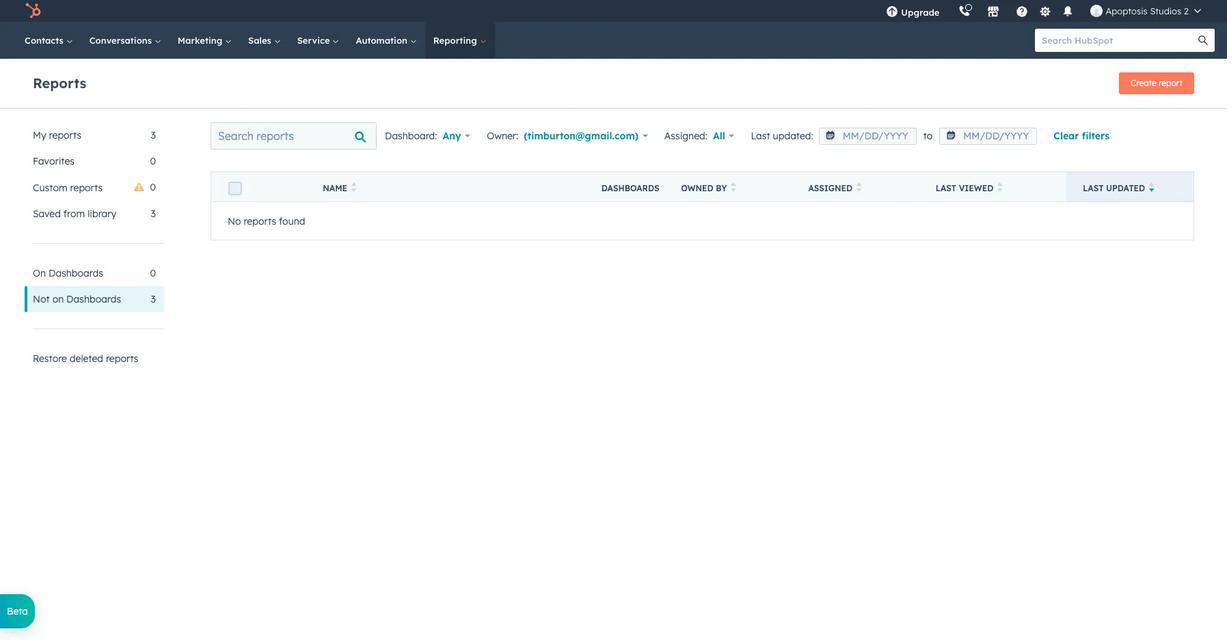 Task type: vqa. For each thing, say whether or not it's contained in the screenshot.
the "leaves"
no



Task type: describe. For each thing, give the bounding box(es) containing it.
create report
[[1131, 78, 1183, 88]]

last updated
[[1083, 183, 1146, 194]]

3 for not on dashboards
[[151, 293, 156, 306]]

contacts
[[25, 35, 66, 46]]

reports for no
[[244, 215, 276, 227]]

report
[[1159, 78, 1183, 88]]

from
[[63, 208, 85, 220]]

1 vertical spatial dashboards
[[49, 267, 103, 280]]

owned by button
[[665, 172, 792, 202]]

all
[[713, 130, 725, 142]]

notifications button
[[1057, 0, 1080, 22]]

apoptosis studios 2 button
[[1083, 0, 1210, 22]]

no
[[228, 215, 241, 227]]

library
[[88, 208, 116, 220]]

my
[[33, 129, 46, 142]]

upgrade image
[[887, 6, 899, 18]]

Search reports search field
[[211, 122, 377, 150]]

search image
[[1199, 36, 1208, 45]]

owner:
[[487, 130, 519, 142]]

assigned button
[[792, 172, 920, 202]]

3 for my reports
[[151, 129, 156, 142]]

reports for my
[[49, 129, 82, 142]]

marketplaces button
[[980, 0, 1008, 22]]

any
[[443, 130, 461, 142]]

sales
[[248, 35, 274, 46]]

clear filters
[[1054, 130, 1110, 142]]

descending sort. press to sort ascending. element
[[1150, 183, 1155, 194]]

last for last updated
[[1083, 183, 1104, 194]]

filters
[[1082, 130, 1110, 142]]

reports
[[33, 74, 86, 91]]

press to sort. element for last viewed
[[998, 183, 1003, 194]]

Search HubSpot search field
[[1035, 29, 1203, 52]]

found
[[279, 215, 305, 227]]

custom reports
[[33, 182, 103, 194]]

press to sort. image for last viewed
[[998, 183, 1003, 192]]

marketing
[[178, 35, 225, 46]]

restore deleted reports button
[[25, 346, 164, 372]]

reporting
[[433, 35, 480, 46]]

saved
[[33, 208, 61, 220]]

2
[[1184, 5, 1189, 16]]

notifications image
[[1062, 6, 1075, 18]]

last viewed
[[936, 183, 994, 194]]

press to sort. image for name
[[352, 183, 357, 192]]

press to sort. element for owned by
[[731, 183, 736, 194]]

upgrade
[[902, 7, 940, 18]]

descending sort. press to sort ascending. image
[[1150, 183, 1155, 192]]

2 0 from the top
[[150, 181, 156, 194]]

settings image
[[1039, 6, 1052, 18]]

not on dashboards
[[33, 293, 121, 306]]

clear filters button
[[1054, 128, 1110, 144]]

reports inside button
[[106, 353, 139, 365]]

any button
[[443, 127, 471, 146]]

dashboard:
[[385, 130, 437, 142]]

on
[[52, 293, 64, 306]]

1 mm/dd/yyyy text field from the left
[[819, 128, 917, 145]]

owned
[[681, 183, 714, 194]]

conversations
[[89, 35, 154, 46]]

favorites
[[33, 155, 75, 168]]

press to sort. image
[[857, 183, 862, 192]]

apoptosis studios 2
[[1106, 5, 1189, 16]]

calling icon image
[[959, 5, 971, 18]]

sales link
[[240, 22, 289, 59]]

create
[[1131, 78, 1157, 88]]

last for last viewed
[[936, 183, 957, 194]]

updated
[[1107, 183, 1146, 194]]

to
[[924, 130, 933, 142]]

calling icon button
[[954, 2, 977, 20]]

conversations link
[[81, 22, 169, 59]]

contacts link
[[16, 22, 81, 59]]

viewed
[[959, 183, 994, 194]]

custom
[[33, 182, 68, 194]]

settings link
[[1037, 4, 1054, 18]]

reports banner
[[33, 68, 1195, 94]]

updated:
[[773, 130, 814, 142]]

restore
[[33, 353, 67, 365]]

help image
[[1017, 6, 1029, 18]]

service
[[297, 35, 333, 46]]

name button
[[307, 172, 585, 202]]

0 vertical spatial dashboards
[[602, 183, 660, 194]]

clear
[[1054, 130, 1079, 142]]

2 mm/dd/yyyy text field from the left
[[940, 128, 1038, 145]]

3 for saved from library
[[151, 208, 156, 220]]

last updated button
[[1067, 172, 1194, 202]]

marketplaces image
[[988, 6, 1000, 18]]



Task type: locate. For each thing, give the bounding box(es) containing it.
press to sort. image for owned by
[[731, 183, 736, 192]]

last for last updated:
[[751, 130, 771, 142]]

dashboards
[[602, 183, 660, 194], [49, 267, 103, 280], [66, 293, 121, 306]]

create report link
[[1120, 72, 1195, 94]]

mm/dd/yyyy text field up last viewed button at the right of page
[[940, 128, 1038, 145]]

press to sort. image right "viewed"
[[998, 183, 1003, 192]]

1 horizontal spatial last
[[936, 183, 957, 194]]

press to sort. element right by
[[731, 183, 736, 194]]

1 3 from the top
[[151, 129, 156, 142]]

0 horizontal spatial mm/dd/yyyy text field
[[819, 128, 917, 145]]

0 for favorites
[[150, 155, 156, 168]]

last left "viewed"
[[936, 183, 957, 194]]

press to sort. element inside the assigned "button"
[[857, 183, 862, 194]]

0 horizontal spatial press to sort. image
[[352, 183, 357, 192]]

deleted
[[70, 353, 103, 365]]

hubspot image
[[25, 3, 41, 19]]

last left the updated:
[[751, 130, 771, 142]]

3
[[151, 129, 156, 142], [151, 208, 156, 220], [151, 293, 156, 306]]

press to sort. element
[[352, 183, 357, 194], [731, 183, 736, 194], [857, 183, 862, 194], [998, 183, 1003, 194]]

2 press to sort. image from the left
[[731, 183, 736, 192]]

2 horizontal spatial press to sort. image
[[998, 183, 1003, 192]]

assigned:
[[665, 130, 708, 142]]

press to sort. element inside name button
[[352, 183, 357, 194]]

apoptosis
[[1106, 5, 1148, 16]]

by
[[716, 183, 727, 194]]

press to sort. element right name on the top left of the page
[[352, 183, 357, 194]]

press to sort. element inside last viewed button
[[998, 183, 1003, 194]]

dashboards left owned at the right top of page
[[602, 183, 660, 194]]

1 vertical spatial 0
[[150, 181, 156, 194]]

0
[[150, 155, 156, 168], [150, 181, 156, 194], [150, 267, 156, 280]]

press to sort. element right assigned
[[857, 183, 862, 194]]

(timburton@gmail.com)
[[524, 130, 639, 142]]

reports right "no" at the left top
[[244, 215, 276, 227]]

press to sort. image right by
[[731, 183, 736, 192]]

reports for custom
[[70, 182, 103, 194]]

studios
[[1151, 5, 1182, 16]]

reports right deleted
[[106, 353, 139, 365]]

1 horizontal spatial press to sort. image
[[731, 183, 736, 192]]

2 3 from the top
[[151, 208, 156, 220]]

menu item
[[950, 0, 952, 22]]

not
[[33, 293, 50, 306]]

2 vertical spatial 0
[[150, 267, 156, 280]]

0 vertical spatial 0
[[150, 155, 156, 168]]

menu containing apoptosis studios 2
[[877, 0, 1211, 22]]

dashboards up 'not on dashboards'
[[49, 267, 103, 280]]

mm/dd/yyyy text field up press to sort. icon on the right
[[819, 128, 917, 145]]

my reports
[[33, 129, 82, 142]]

2 vertical spatial dashboards
[[66, 293, 121, 306]]

tara schultz image
[[1091, 5, 1103, 17]]

assigned
[[809, 183, 853, 194]]

reports
[[49, 129, 82, 142], [70, 182, 103, 194], [244, 215, 276, 227], [106, 353, 139, 365]]

press to sort. image inside last viewed button
[[998, 183, 1003, 192]]

last viewed button
[[920, 172, 1067, 202]]

(timburton@gmail.com) button
[[524, 127, 648, 146]]

1 press to sort. image from the left
[[352, 183, 357, 192]]

on
[[33, 267, 46, 280]]

all button
[[713, 127, 735, 146]]

3 press to sort. image from the left
[[998, 183, 1003, 192]]

menu
[[877, 0, 1211, 22]]

press to sort. image
[[352, 183, 357, 192], [731, 183, 736, 192], [998, 183, 1003, 192]]

reporting link
[[425, 22, 495, 59]]

0 horizontal spatial last
[[751, 130, 771, 142]]

name
[[323, 183, 347, 194]]

3 3 from the top
[[151, 293, 156, 306]]

1 horizontal spatial mm/dd/yyyy text field
[[940, 128, 1038, 145]]

help button
[[1011, 0, 1034, 22]]

1 press to sort. element from the left
[[352, 183, 357, 194]]

2 vertical spatial 3
[[151, 293, 156, 306]]

beta
[[7, 606, 28, 618]]

press to sort. element inside owned by "button"
[[731, 183, 736, 194]]

2 horizontal spatial last
[[1083, 183, 1104, 194]]

reports right my
[[49, 129, 82, 142]]

automation
[[356, 35, 410, 46]]

press to sort. element for assigned
[[857, 183, 862, 194]]

3 0 from the top
[[150, 267, 156, 280]]

owned by
[[681, 183, 727, 194]]

last
[[751, 130, 771, 142], [936, 183, 957, 194], [1083, 183, 1104, 194]]

last updated:
[[751, 130, 814, 142]]

press to sort. image inside owned by "button"
[[731, 183, 736, 192]]

search button
[[1192, 29, 1215, 52]]

press to sort. element for name
[[352, 183, 357, 194]]

0 vertical spatial 3
[[151, 129, 156, 142]]

1 vertical spatial 3
[[151, 208, 156, 220]]

restore deleted reports
[[33, 353, 139, 365]]

beta button
[[0, 595, 35, 629]]

hubspot link
[[16, 3, 51, 19]]

last left updated on the right of the page
[[1083, 183, 1104, 194]]

1 0 from the top
[[150, 155, 156, 168]]

automation link
[[348, 22, 425, 59]]

press to sort. image inside name button
[[352, 183, 357, 192]]

reports up 'saved from library'
[[70, 182, 103, 194]]

press to sort. element right "viewed"
[[998, 183, 1003, 194]]

0 for on dashboards
[[150, 267, 156, 280]]

dashboards right on
[[66, 293, 121, 306]]

press to sort. image right name on the top left of the page
[[352, 183, 357, 192]]

MM/DD/YYYY text field
[[819, 128, 917, 145], [940, 128, 1038, 145]]

4 press to sort. element from the left
[[998, 183, 1003, 194]]

on dashboards
[[33, 267, 103, 280]]

service link
[[289, 22, 348, 59]]

no reports found
[[228, 215, 305, 227]]

3 press to sort. element from the left
[[857, 183, 862, 194]]

saved from library
[[33, 208, 116, 220]]

2 press to sort. element from the left
[[731, 183, 736, 194]]

marketing link
[[169, 22, 240, 59]]



